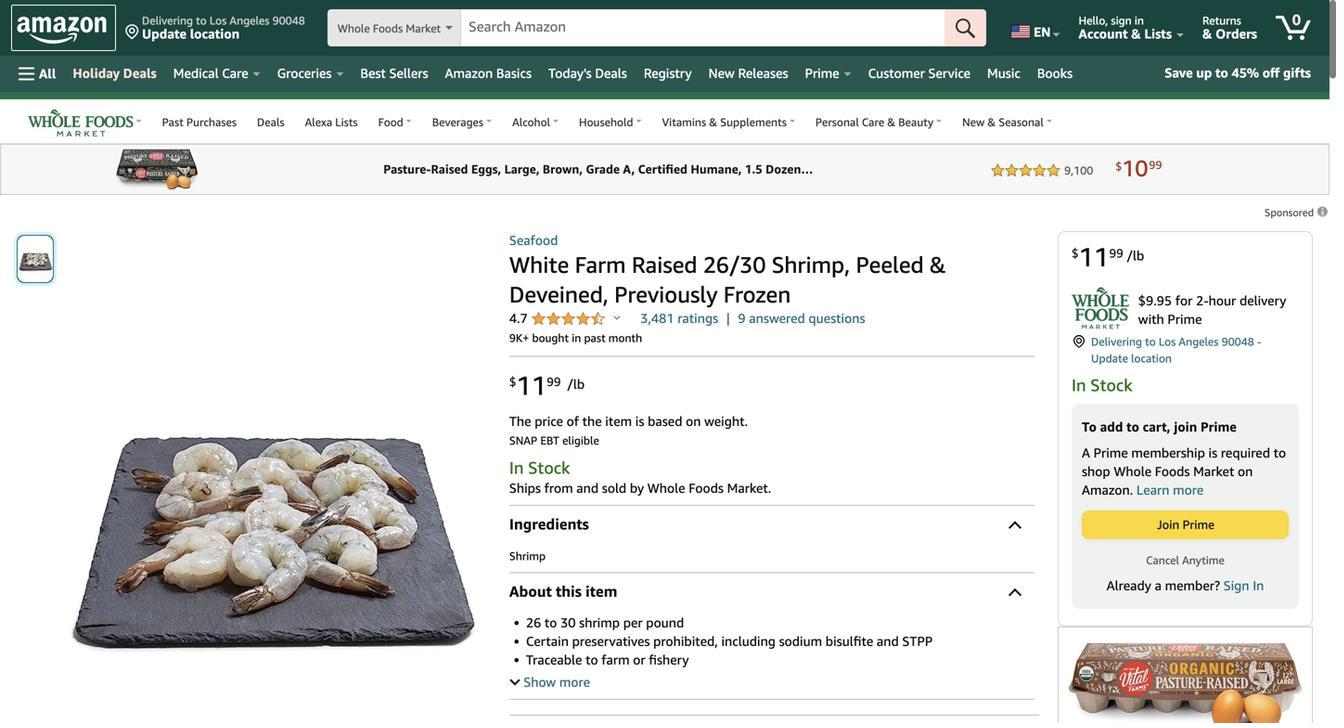 Task type: locate. For each thing, give the bounding box(es) containing it.
1 horizontal spatial los
[[1159, 335, 1176, 348]]

in
[[1135, 14, 1144, 27], [572, 331, 581, 344]]

including
[[722, 633, 776, 649]]

whole foods image
[[24, 107, 133, 144]]

delivering down with
[[1091, 335, 1143, 348]]

1 vertical spatial 90048
[[1222, 335, 1255, 348]]

1 horizontal spatial deals
[[257, 116, 285, 129]]

los for location
[[210, 14, 227, 27]]

market inside search box
[[406, 22, 441, 35]]

0 horizontal spatial angeles
[[230, 14, 270, 27]]

beverages link
[[422, 107, 502, 136]]

0 vertical spatial /lb
[[1127, 248, 1145, 263]]

90048 inside delivering to los angeles 90048 - update location
[[1222, 335, 1255, 348]]

los down with
[[1159, 335, 1176, 348]]

& inside seafood white farm raised 26/30 shrimp, peeled & deveined, previously frozen
[[930, 251, 946, 278]]

90048 for -
[[1222, 335, 1255, 348]]

in up to
[[1072, 375, 1086, 395]]

& right peeled
[[930, 251, 946, 278]]

& right vitamins
[[709, 116, 718, 129]]

11
[[1079, 241, 1110, 272], [516, 370, 547, 401]]

1 horizontal spatial location
[[1131, 352, 1172, 365]]

in right sign
[[1135, 14, 1144, 27]]

3,481 ratings link
[[641, 310, 718, 326]]

care inside 'link'
[[862, 116, 885, 129]]

care right personal
[[862, 116, 885, 129]]

1 vertical spatial 11
[[516, 370, 547, 401]]

1 section collapse image from the top
[[1009, 521, 1022, 534]]

is left required
[[1209, 445, 1218, 460]]

0 vertical spatial 90048
[[272, 14, 305, 27]]

1 vertical spatial angeles
[[1179, 335, 1219, 348]]

1 horizontal spatial 90048
[[1222, 335, 1255, 348]]

extender expand image
[[510, 675, 520, 686]]

1 vertical spatial new
[[963, 116, 985, 129]]

prime down for
[[1168, 312, 1202, 327]]

past
[[584, 331, 606, 344]]

to up medical
[[196, 14, 207, 27]]

whole up best
[[338, 22, 370, 35]]

raised
[[632, 251, 698, 278]]

angeles for location
[[230, 14, 270, 27]]

item up shrimp
[[586, 582, 618, 600]]

& inside returns & orders
[[1203, 26, 1213, 41]]

0 horizontal spatial 90048
[[272, 14, 305, 27]]

weight.
[[705, 413, 748, 429]]

1 horizontal spatial angeles
[[1179, 335, 1219, 348]]

2 horizontal spatial deals
[[595, 65, 627, 81]]

$ 11 99 /lb up $9.95
[[1072, 241, 1145, 272]]

1 vertical spatial in
[[572, 331, 581, 344]]

traceable
[[526, 652, 582, 667]]

holiday
[[73, 65, 120, 81]]

0 horizontal spatial on
[[686, 413, 701, 429]]

los up medical care link
[[210, 14, 227, 27]]

to right up
[[1216, 65, 1229, 80]]

foods up best sellers
[[373, 22, 403, 35]]

stock
[[1091, 375, 1133, 395], [528, 458, 570, 478]]

foods left market.
[[689, 480, 724, 496]]

$ 11 99 /lb
[[1072, 241, 1145, 272], [509, 370, 585, 401]]

en link
[[1001, 5, 1069, 51]]

in stock ships from and sold by whole foods market.
[[509, 458, 771, 496]]

save up to 45% off gifts
[[1165, 65, 1311, 80]]

prime up shop
[[1094, 445, 1128, 460]]

los inside delivering to los angeles 90048 - update location
[[1159, 335, 1176, 348]]

whole inside in stock ships from and sold by whole foods market.
[[648, 480, 685, 496]]

and left sold
[[577, 480, 599, 496]]

1 horizontal spatial foods
[[689, 480, 724, 496]]

in inside | 9 answered questions 9k+ bought in past month
[[572, 331, 581, 344]]

0 vertical spatial los
[[210, 14, 227, 27]]

is inside the price of the item is based on weight. snap ebt eligible
[[636, 413, 644, 429]]

amazon.
[[1082, 482, 1133, 497]]

pound
[[646, 615, 684, 630]]

care
[[222, 65, 248, 81], [862, 116, 885, 129]]

angeles inside delivering to los angeles 90048 update location
[[230, 14, 270, 27]]

45%
[[1232, 65, 1260, 80]]

delivering up medical
[[142, 14, 193, 27]]

whole up learn
[[1114, 463, 1152, 479]]

0 horizontal spatial more
[[560, 674, 590, 690]]

& left seasonal
[[988, 116, 996, 129]]

stock for in stock
[[1091, 375, 1133, 395]]

|
[[727, 310, 730, 326]]

0 horizontal spatial los
[[210, 14, 227, 27]]

2 horizontal spatial foods
[[1155, 463, 1190, 479]]

1 vertical spatial foods
[[1155, 463, 1190, 479]]

to right required
[[1274, 445, 1286, 460]]

angeles inside delivering to los angeles 90048 - update location
[[1179, 335, 1219, 348]]

/lb up $9.95
[[1127, 248, 1145, 263]]

1 horizontal spatial 99
[[1110, 246, 1124, 260]]

household link
[[569, 107, 652, 136]]

stpp
[[903, 633, 933, 649]]

0 horizontal spatial in
[[572, 331, 581, 344]]

hello, sign in
[[1079, 14, 1144, 27]]

None submit
[[945, 9, 987, 46], [18, 236, 53, 282], [945, 9, 987, 46], [18, 236, 53, 282]]

1 vertical spatial whole
[[1114, 463, 1152, 479]]

foods up learn more
[[1155, 463, 1190, 479]]

0 horizontal spatial market
[[406, 22, 441, 35]]

1 vertical spatial market
[[1194, 463, 1235, 479]]

1 vertical spatial more
[[560, 674, 590, 690]]

1 vertical spatial care
[[862, 116, 885, 129]]

0 vertical spatial angeles
[[230, 14, 270, 27]]

for
[[1176, 293, 1193, 308]]

1 horizontal spatial $
[[1072, 246, 1079, 260]]

0 vertical spatial lists
[[1145, 26, 1172, 41]]

90048 for update
[[272, 14, 305, 27]]

1 vertical spatial lists
[[335, 116, 358, 129]]

beauty
[[899, 116, 934, 129]]

0 horizontal spatial $ 11 99 /lb
[[509, 370, 585, 401]]

alexa lists link
[[295, 107, 368, 136]]

service
[[929, 65, 971, 81]]

new
[[709, 65, 735, 81], [963, 116, 985, 129]]

0 vertical spatial is
[[636, 413, 644, 429]]

foods
[[373, 22, 403, 35], [1155, 463, 1190, 479], [689, 480, 724, 496]]

deals right holiday
[[123, 65, 157, 81]]

location inside delivering to los angeles 90048 - update location
[[1131, 352, 1172, 365]]

whole foods market
[[338, 22, 441, 35]]

location
[[190, 26, 240, 41], [1131, 352, 1172, 365]]

angeles
[[230, 14, 270, 27], [1179, 335, 1219, 348]]

stock up add
[[1091, 375, 1133, 395]]

& for account
[[1132, 26, 1141, 41]]

90048 up the groceries at the top of the page
[[272, 14, 305, 27]]

delivering inside delivering to los angeles 90048 update location
[[142, 14, 193, 27]]

0 vertical spatial care
[[222, 65, 248, 81]]

new left releases
[[709, 65, 735, 81]]

1 horizontal spatial update
[[1091, 352, 1129, 365]]

account & lists
[[1079, 26, 1172, 41]]

a
[[1155, 578, 1162, 593]]

& inside vitamins & supplements link
[[709, 116, 718, 129]]

1 horizontal spatial care
[[862, 116, 885, 129]]

0 vertical spatial item
[[605, 413, 632, 429]]

shop
[[1082, 463, 1111, 479]]

0 vertical spatial $ 11 99 /lb
[[1072, 241, 1145, 272]]

1 vertical spatial los
[[1159, 335, 1176, 348]]

section collapse image
[[1009, 521, 1022, 534], [1009, 588, 1022, 601]]

required
[[1221, 445, 1271, 460]]

0 horizontal spatial $
[[509, 374, 516, 389]]

sodium
[[779, 633, 822, 649]]

1 vertical spatial 99
[[547, 374, 561, 389]]

about this item
[[509, 582, 618, 600]]

0 horizontal spatial /lb
[[567, 376, 585, 391]]

0 horizontal spatial care
[[222, 65, 248, 81]]

market up "sellers"
[[406, 22, 441, 35]]

and inside the 26 to 30 shrimp per pound certain preservatives prohibited, including sodium bisulfite and stpp traceable to farm or fishery
[[877, 633, 899, 649]]

/lb
[[1127, 248, 1145, 263], [567, 376, 585, 391]]

supplements
[[720, 116, 787, 129]]

section collapse image for ingredients
[[1009, 521, 1022, 534]]

1 vertical spatial location
[[1131, 352, 1172, 365]]

0 vertical spatial market
[[406, 22, 441, 35]]

2-
[[1196, 293, 1209, 308]]

0 link
[[1268, 5, 1320, 51]]

already a member? sign in
[[1107, 578, 1264, 593]]

location down with
[[1131, 352, 1172, 365]]

foods inside search box
[[373, 22, 403, 35]]

1 horizontal spatial lists
[[1145, 26, 1172, 41]]

prime inside navigation navigation
[[805, 65, 840, 81]]

off
[[1263, 65, 1280, 80]]

to inside "link"
[[1216, 65, 1229, 80]]

update up medical
[[142, 26, 187, 41]]

bisulfite
[[826, 633, 874, 649]]

farm
[[602, 652, 630, 667]]

lists right sign
[[1145, 26, 1172, 41]]

1 horizontal spatial delivering
[[1091, 335, 1143, 348]]

& left beauty
[[888, 116, 896, 129]]

on right based
[[686, 413, 701, 429]]

1 horizontal spatial is
[[1209, 445, 1218, 460]]

angeles down $9.95  for 2-hour delivery with prime
[[1179, 335, 1219, 348]]

and
[[577, 480, 599, 496], [877, 633, 899, 649]]

delivering for update
[[1091, 335, 1143, 348]]

more down traceable in the left of the page
[[560, 674, 590, 690]]

prime link
[[797, 60, 860, 86]]

deals right today's
[[595, 65, 627, 81]]

prime inside a prime membership is required to shop whole foods market on amazon.
[[1094, 445, 1128, 460]]

care right medical
[[222, 65, 248, 81]]

1 horizontal spatial 11
[[1079, 241, 1110, 272]]

certain
[[526, 633, 569, 649]]

releases
[[738, 65, 788, 81]]

foods inside in stock ships from and sold by whole foods market.
[[689, 480, 724, 496]]

0 vertical spatial in
[[1072, 375, 1086, 395]]

los inside delivering to los angeles 90048 update location
[[210, 14, 227, 27]]

0 horizontal spatial stock
[[528, 458, 570, 478]]

1 horizontal spatial in
[[1072, 375, 1086, 395]]

1 horizontal spatial on
[[1238, 463, 1253, 479]]

groceries link
[[269, 60, 352, 86]]

is inside a prime membership is required to shop whole foods market on amazon.
[[1209, 445, 1218, 460]]

whole for prime
[[1114, 463, 1152, 479]]

0 vertical spatial whole
[[338, 22, 370, 35]]

shrimp,
[[772, 251, 850, 278]]

lists right alexa
[[335, 116, 358, 129]]

$
[[1072, 246, 1079, 260], [509, 374, 516, 389]]

and left stpp
[[877, 633, 899, 649]]

market down required
[[1194, 463, 1235, 479]]

seafood white farm raised 26/30 shrimp, peeled & deveined, previously frozen
[[509, 232, 946, 308]]

90048 inside delivering to los angeles 90048 update location
[[272, 14, 305, 27]]

customer service link
[[860, 60, 979, 86]]

to down with
[[1145, 335, 1156, 348]]

navigation navigation
[[0, 0, 1336, 723]]

stock inside in stock ships from and sold by whole foods market.
[[528, 458, 570, 478]]

0 horizontal spatial new
[[709, 65, 735, 81]]

0 horizontal spatial update
[[142, 26, 187, 41]]

in for in stock ships from and sold by whole foods market.
[[509, 458, 524, 478]]

$ 11 99 /lb up price
[[509, 370, 585, 401]]

0 horizontal spatial foods
[[373, 22, 403, 35]]

2 horizontal spatial in
[[1253, 578, 1264, 593]]

1 vertical spatial item
[[586, 582, 618, 600]]

cart,
[[1143, 419, 1171, 434]]

location up medical care
[[190, 26, 240, 41]]

& left orders
[[1203, 26, 1213, 41]]

customer
[[868, 65, 925, 81]]

1 horizontal spatial and
[[877, 633, 899, 649]]

stock up from
[[528, 458, 570, 478]]

1 horizontal spatial stock
[[1091, 375, 1133, 395]]

0 vertical spatial on
[[686, 413, 701, 429]]

0 vertical spatial section collapse image
[[1009, 521, 1022, 534]]

on down required
[[1238, 463, 1253, 479]]

0 vertical spatial delivering
[[142, 14, 193, 27]]

show
[[524, 674, 556, 690]]

90048 left -
[[1222, 335, 1255, 348]]

answered
[[749, 310, 805, 326]]

in left past
[[572, 331, 581, 344]]

1 vertical spatial update
[[1091, 352, 1129, 365]]

2 vertical spatial in
[[1253, 578, 1264, 593]]

section collapse image inside 'ingredients' 'dropdown button'
[[1009, 521, 1022, 534]]

& for returns
[[1203, 26, 1213, 41]]

0 horizontal spatial in
[[509, 458, 524, 478]]

& right the 'account'
[[1132, 26, 1141, 41]]

2 vertical spatial foods
[[689, 480, 724, 496]]

in up the ships in the left of the page
[[509, 458, 524, 478]]

angeles up medical care link
[[230, 14, 270, 27]]

and inside in stock ships from and sold by whole foods market.
[[577, 480, 599, 496]]

deals for holiday deals
[[123, 65, 157, 81]]

groceries
[[277, 65, 332, 81]]

about this item button
[[509, 580, 1035, 602]]

in right sign
[[1253, 578, 1264, 593]]

1 vertical spatial and
[[877, 633, 899, 649]]

to
[[196, 14, 207, 27], [1216, 65, 1229, 80], [1145, 335, 1156, 348], [1127, 419, 1140, 434], [1274, 445, 1286, 460], [545, 615, 557, 630], [586, 652, 598, 667]]

90048
[[272, 14, 305, 27], [1222, 335, 1255, 348]]

based
[[648, 413, 683, 429]]

anytime
[[1183, 553, 1225, 566]]

popover image
[[614, 315, 620, 320]]

0 vertical spatial 99
[[1110, 246, 1124, 260]]

1 vertical spatial delivering
[[1091, 335, 1143, 348]]

holiday deals
[[73, 65, 157, 81]]

amazon
[[445, 65, 493, 81]]

1 horizontal spatial more
[[1173, 482, 1204, 497]]

0 vertical spatial new
[[709, 65, 735, 81]]

99
[[1110, 246, 1124, 260], [547, 374, 561, 389]]

white
[[509, 251, 569, 278]]

to inside delivering to los angeles 90048 - update location
[[1145, 335, 1156, 348]]

0 vertical spatial more
[[1173, 482, 1204, 497]]

item right the
[[605, 413, 632, 429]]

per
[[623, 615, 643, 630]]

1 vertical spatial in
[[509, 458, 524, 478]]

los for update
[[1159, 335, 1176, 348]]

preservatives
[[572, 633, 650, 649]]

los
[[210, 14, 227, 27], [1159, 335, 1176, 348]]

gifts
[[1284, 65, 1311, 80]]

0 horizontal spatial 99
[[547, 374, 561, 389]]

section collapse image inside about this item "dropdown button"
[[1009, 588, 1022, 601]]

0 vertical spatial foods
[[373, 22, 403, 35]]

in inside in stock ships from and sold by whole foods market.
[[509, 458, 524, 478]]

26 to 30 shrimp per pound certain preservatives prohibited, including sodium bisulfite and stpp traceable to farm or fishery
[[526, 615, 933, 667]]

sign in link
[[1224, 578, 1264, 593]]

prime up personal
[[805, 65, 840, 81]]

music
[[988, 65, 1021, 81]]

& for new
[[988, 116, 996, 129]]

0 horizontal spatial 11
[[516, 370, 547, 401]]

ebt
[[540, 434, 560, 447]]

update up in stock
[[1091, 352, 1129, 365]]

& inside new & seasonal link
[[988, 116, 996, 129]]

0 vertical spatial stock
[[1091, 375, 1133, 395]]

is left based
[[636, 413, 644, 429]]

to right add
[[1127, 419, 1140, 434]]

2 section collapse image from the top
[[1009, 588, 1022, 601]]

0 vertical spatial and
[[577, 480, 599, 496]]

past purchases link
[[152, 107, 247, 136]]

deals left alexa
[[257, 116, 285, 129]]

new left seasonal
[[963, 116, 985, 129]]

item inside the price of the item is based on weight. snap ebt eligible
[[605, 413, 632, 429]]

more up join prime
[[1173, 482, 1204, 497]]

2 vertical spatial whole
[[648, 480, 685, 496]]

0 horizontal spatial whole
[[338, 22, 370, 35]]

today's
[[549, 65, 592, 81]]

1 horizontal spatial /lb
[[1127, 248, 1145, 263]]

Search Amazon text field
[[461, 10, 945, 45]]

foods inside a prime membership is required to shop whole foods market on amazon.
[[1155, 463, 1190, 479]]

delivering to los angeles 90048 - update location link
[[1072, 333, 1299, 366]]

1 horizontal spatial whole
[[648, 480, 685, 496]]

1 vertical spatial section collapse image
[[1009, 588, 1022, 601]]

whole inside a prime membership is required to shop whole foods market on amazon.
[[1114, 463, 1152, 479]]

1 vertical spatial is
[[1209, 445, 1218, 460]]

0 vertical spatial update
[[142, 26, 187, 41]]

foods for stock
[[689, 480, 724, 496]]

or
[[633, 652, 646, 667]]

delivering inside delivering to los angeles 90048 - update location
[[1091, 335, 1143, 348]]

new for new & seasonal
[[963, 116, 985, 129]]

alexa
[[305, 116, 332, 129]]

seasonal
[[999, 116, 1044, 129]]

whole right by
[[648, 480, 685, 496]]

30
[[561, 615, 576, 630]]

0 vertical spatial 11
[[1079, 241, 1110, 272]]

0 vertical spatial in
[[1135, 14, 1144, 27]]

whole for stock
[[648, 480, 685, 496]]

1 vertical spatial on
[[1238, 463, 1253, 479]]

/lb up of
[[567, 376, 585, 391]]

2 horizontal spatial whole
[[1114, 463, 1152, 479]]

0 horizontal spatial deals
[[123, 65, 157, 81]]

delivering for location
[[142, 14, 193, 27]]

0 horizontal spatial delivering
[[142, 14, 193, 27]]



Task type: vqa. For each thing, say whether or not it's contained in the screenshot.
option
no



Task type: describe. For each thing, give the bounding box(es) containing it.
add
[[1100, 419, 1123, 434]]

save up to 45% off gifts link
[[1158, 61, 1319, 85]]

show more button
[[509, 674, 590, 690]]

bought
[[532, 331, 569, 344]]

& inside personal care & beauty 'link'
[[888, 116, 896, 129]]

sign
[[1111, 14, 1132, 27]]

returns
[[1203, 14, 1242, 27]]

angeles for update
[[1179, 335, 1219, 348]]

4.7
[[509, 310, 531, 326]]

location inside delivering to los angeles 90048 update location
[[190, 26, 240, 41]]

cancel anytime
[[1146, 553, 1225, 566]]

white farm raised 26/30 shrimp, peeled &amp; deveined, previously frozen image
[[58, 300, 490, 723]]

seafood link
[[509, 232, 558, 248]]

best sellers link
[[352, 60, 437, 86]]

ships
[[509, 480, 541, 496]]

registry
[[644, 65, 692, 81]]

a
[[1082, 445, 1091, 460]]

delivery
[[1240, 293, 1287, 308]]

more for show more
[[560, 674, 590, 690]]

1 vertical spatial $
[[509, 374, 516, 389]]

month
[[609, 331, 642, 344]]

deals for today's deals
[[595, 65, 627, 81]]

registry link
[[636, 60, 700, 86]]

deals inside 'link'
[[257, 116, 285, 129]]

cancel
[[1146, 553, 1180, 566]]

past
[[162, 116, 184, 129]]

best
[[360, 65, 386, 81]]

deveined,
[[509, 281, 609, 308]]

& for vitamins
[[709, 116, 718, 129]]

amazon image
[[17, 17, 107, 45]]

today's deals link
[[540, 60, 636, 86]]

whole inside search box
[[338, 22, 370, 35]]

with
[[1139, 312, 1165, 327]]

to inside a prime membership is required to shop whole foods market on amazon.
[[1274, 445, 1286, 460]]

books link
[[1029, 60, 1081, 86]]

to inside delivering to los angeles 90048 update location
[[196, 14, 207, 27]]

basics
[[496, 65, 532, 81]]

orders
[[1216, 26, 1258, 41]]

music link
[[979, 60, 1029, 86]]

3,481 ratings
[[641, 310, 718, 326]]

about
[[509, 582, 552, 600]]

medical care
[[173, 65, 248, 81]]

more for learn more
[[1173, 482, 1204, 497]]

stock for in stock ships from and sold by whole foods market.
[[528, 458, 570, 478]]

ratings
[[678, 310, 718, 326]]

26/30
[[703, 251, 766, 278]]

$9.95  for 2-hour delivery with prime
[[1139, 293, 1287, 327]]

market inside a prime membership is required to shop whole foods market on amazon.
[[1194, 463, 1235, 479]]

1 horizontal spatial $ 11 99 /lb
[[1072, 241, 1145, 272]]

personal care & beauty link
[[806, 107, 952, 136]]

account
[[1079, 26, 1128, 41]]

1 vertical spatial $ 11 99 /lb
[[509, 370, 585, 401]]

foods for prime
[[1155, 463, 1190, 479]]

0 horizontal spatial lists
[[335, 116, 358, 129]]

9k+
[[509, 331, 529, 344]]

Whole Foods Market search field
[[327, 9, 987, 48]]

Join Prime submit
[[1083, 511, 1288, 538]]

prime right 'join'
[[1183, 517, 1215, 532]]

in inside navigation navigation
[[1135, 14, 1144, 27]]

to
[[1082, 419, 1097, 434]]

vitamins & supplements
[[662, 116, 787, 129]]

in stock
[[1072, 375, 1133, 395]]

learn more link
[[1137, 482, 1204, 497]]

membership
[[1132, 445, 1206, 460]]

past purchases
[[162, 116, 237, 129]]

a prime membership is required to shop whole foods market on amazon.
[[1082, 445, 1286, 497]]

to right 26
[[545, 615, 557, 630]]

personal care & beauty
[[816, 116, 934, 129]]

$9.95
[[1139, 293, 1172, 308]]

holiday deals link
[[64, 60, 165, 86]]

update inside delivering to los angeles 90048 - update location
[[1091, 352, 1129, 365]]

on inside the price of the item is based on weight. snap ebt eligible
[[686, 413, 701, 429]]

show more
[[524, 674, 590, 690]]

leave feedback on sponsored ad element
[[1265, 207, 1330, 219]]

in for in stock
[[1072, 375, 1086, 395]]

beverages
[[432, 116, 484, 129]]

0
[[1293, 11, 1301, 28]]

of
[[567, 413, 579, 429]]

to left farm
[[586, 652, 598, 667]]

0 vertical spatial $
[[1072, 246, 1079, 260]]

hello,
[[1079, 14, 1108, 27]]

save
[[1165, 65, 1193, 80]]

new releases link
[[700, 60, 797, 86]]

up
[[1197, 65, 1212, 80]]

from
[[544, 480, 573, 496]]

on inside a prime membership is required to shop whole foods market on amazon.
[[1238, 463, 1253, 479]]

new for new releases
[[709, 65, 735, 81]]

ingredients
[[509, 515, 589, 533]]

hour
[[1209, 293, 1237, 308]]

amazon basics
[[445, 65, 532, 81]]

price
[[535, 413, 563, 429]]

1 vertical spatial /lb
[[567, 376, 585, 391]]

sold
[[602, 480, 627, 496]]

prime right the join
[[1201, 419, 1237, 434]]

new & seasonal
[[963, 116, 1044, 129]]

previously
[[615, 281, 718, 308]]

vitamins
[[662, 116, 706, 129]]

books
[[1038, 65, 1073, 81]]

prohibited,
[[654, 633, 718, 649]]

join
[[1157, 517, 1180, 532]]

best sellers
[[360, 65, 428, 81]]

join prime
[[1157, 517, 1215, 532]]

medical
[[173, 65, 219, 81]]

section collapse image for about this item
[[1009, 588, 1022, 601]]

personal
[[816, 116, 859, 129]]

farm
[[575, 251, 626, 278]]

3,481
[[641, 310, 674, 326]]

update inside delivering to los angeles 90048 update location
[[142, 26, 187, 41]]

to add to cart, join prime
[[1082, 419, 1237, 434]]

care for medical
[[222, 65, 248, 81]]

item inside "dropdown button"
[[586, 582, 618, 600]]

care for personal
[[862, 116, 885, 129]]

prime inside $9.95  for 2-hour delivery with prime
[[1168, 312, 1202, 327]]

join
[[1174, 419, 1198, 434]]

all
[[39, 66, 56, 81]]

| 9 answered questions 9k+ bought in past month
[[509, 310, 865, 344]]



